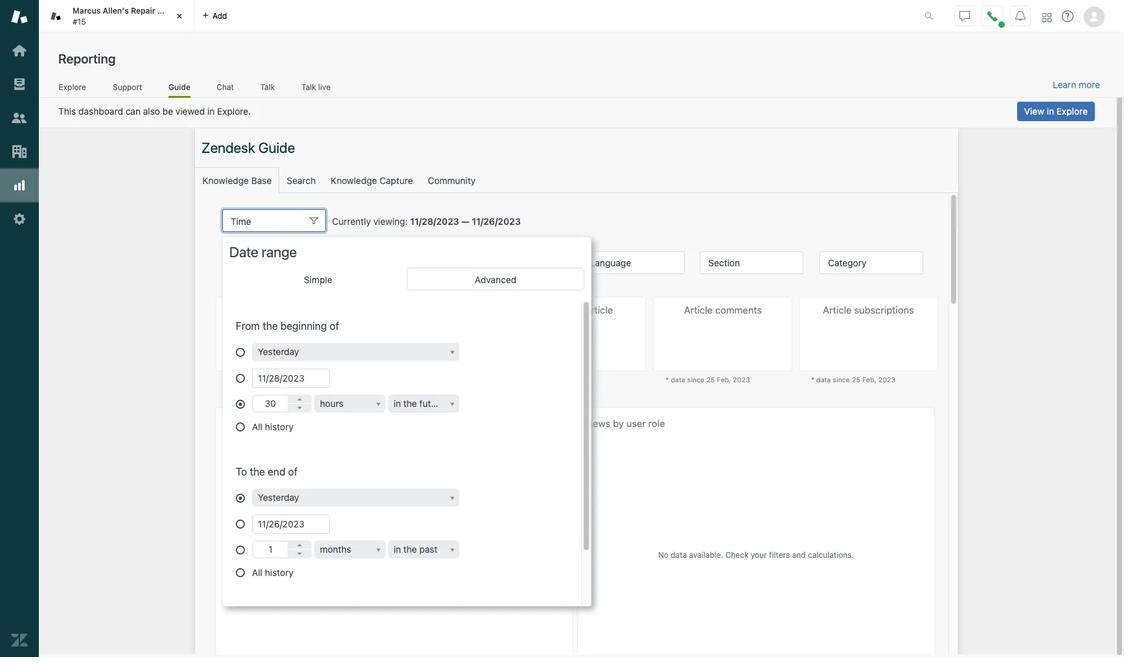 Task type: locate. For each thing, give the bounding box(es) containing it.
0 horizontal spatial in
[[207, 106, 215, 117]]

1 talk from the left
[[260, 82, 275, 92]]

learn more
[[1054, 79, 1101, 90]]

tab
[[39, 0, 194, 32]]

be
[[163, 106, 173, 117]]

1 horizontal spatial explore
[[1057, 106, 1089, 117]]

ticket
[[157, 6, 181, 16]]

zendesk image
[[11, 632, 28, 649]]

tab containing marcus allen's repair ticket
[[39, 0, 194, 32]]

this
[[58, 106, 76, 117]]

2 in from the left
[[1047, 106, 1055, 117]]

1 in from the left
[[207, 106, 215, 117]]

talk
[[260, 82, 275, 92], [302, 82, 316, 92]]

0 vertical spatial explore
[[59, 82, 86, 92]]

this dashboard can also be viewed in explore.
[[58, 106, 251, 117]]

marcus
[[73, 6, 101, 16]]

add button
[[194, 0, 235, 32]]

views image
[[11, 76, 28, 93]]

talk right chat
[[260, 82, 275, 92]]

0 horizontal spatial explore
[[59, 82, 86, 92]]

0 horizontal spatial talk
[[260, 82, 275, 92]]

notifications image
[[1016, 11, 1026, 21]]

zendesk products image
[[1043, 13, 1052, 22]]

dashboard
[[78, 106, 123, 117]]

talk for talk
[[260, 82, 275, 92]]

chat
[[217, 82, 234, 92]]

1 horizontal spatial talk
[[302, 82, 316, 92]]

main element
[[0, 0, 39, 657]]

explore
[[59, 82, 86, 92], [1057, 106, 1089, 117]]

get started image
[[11, 42, 28, 59]]

in right view
[[1047, 106, 1055, 117]]

talk left live on the left top of page
[[302, 82, 316, 92]]

talk link
[[260, 82, 275, 96]]

reporting image
[[11, 177, 28, 194]]

explore.
[[217, 106, 251, 117]]

#15
[[73, 17, 86, 26]]

explore down learn more link
[[1057, 106, 1089, 117]]

in
[[207, 106, 215, 117], [1047, 106, 1055, 117]]

1 horizontal spatial in
[[1047, 106, 1055, 117]]

explore inside button
[[1057, 106, 1089, 117]]

1 vertical spatial explore
[[1057, 106, 1089, 117]]

repair
[[131, 6, 155, 16]]

reporting
[[58, 51, 116, 66]]

viewed
[[176, 106, 205, 117]]

explore up this
[[59, 82, 86, 92]]

organizations image
[[11, 143, 28, 160]]

in right the viewed
[[207, 106, 215, 117]]

support link
[[112, 82, 143, 96]]

talk live
[[302, 82, 331, 92]]

2 talk from the left
[[302, 82, 316, 92]]

learn more link
[[1054, 79, 1101, 91]]



Task type: describe. For each thing, give the bounding box(es) containing it.
view in explore button
[[1018, 102, 1096, 121]]

customers image
[[11, 110, 28, 126]]

more
[[1079, 79, 1101, 90]]

tabs tab list
[[39, 0, 912, 32]]

admin image
[[11, 211, 28, 228]]

talk for talk live
[[302, 82, 316, 92]]

chat link
[[217, 82, 234, 96]]

learn
[[1054, 79, 1077, 90]]

talk live link
[[301, 82, 331, 96]]

support
[[113, 82, 142, 92]]

guide
[[169, 82, 191, 92]]

add
[[213, 11, 227, 20]]

in inside button
[[1047, 106, 1055, 117]]

can
[[126, 106, 141, 117]]

get help image
[[1063, 10, 1074, 22]]

marcus allen's repair ticket #15
[[73, 6, 181, 26]]

guide link
[[169, 82, 191, 98]]

live
[[318, 82, 331, 92]]

view in explore
[[1025, 106, 1089, 117]]

also
[[143, 106, 160, 117]]

allen's
[[103, 6, 129, 16]]

view
[[1025, 106, 1045, 117]]

close image
[[173, 10, 186, 23]]

explore link
[[58, 82, 86, 96]]

zendesk support image
[[11, 8, 28, 25]]

button displays agent's chat status as invisible. image
[[960, 11, 971, 21]]



Task type: vqa. For each thing, say whether or not it's contained in the screenshot.
Views ICON
yes



